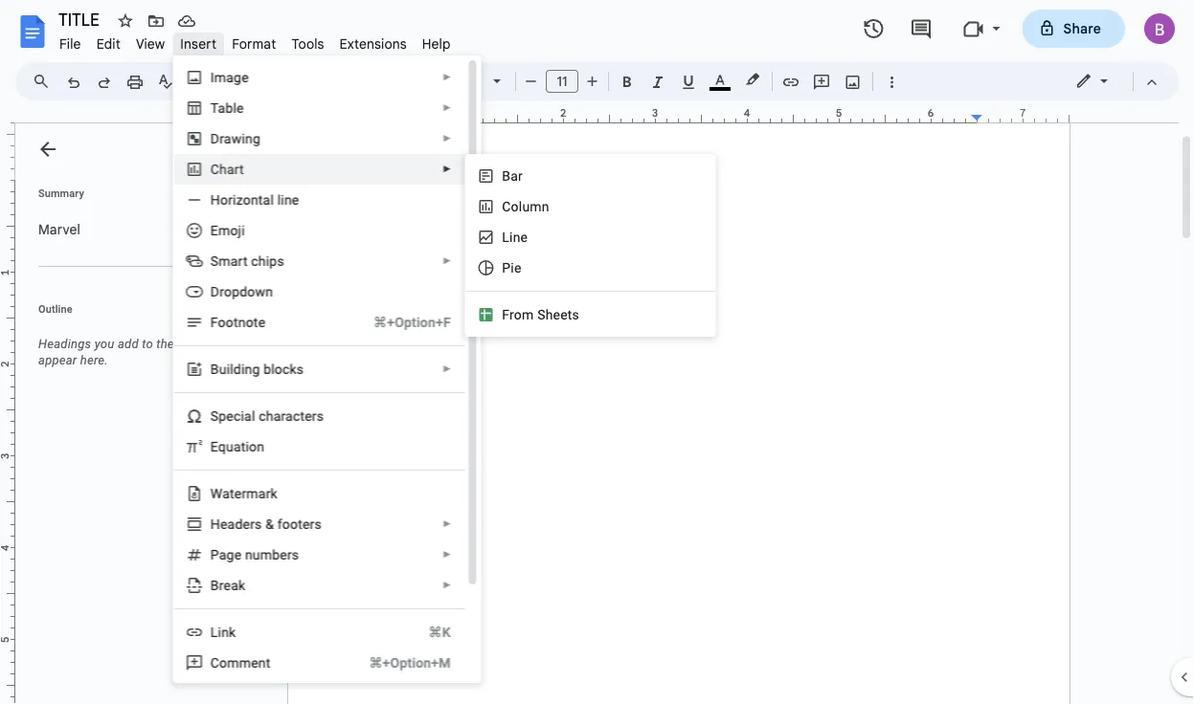 Task type: describe. For each thing, give the bounding box(es) containing it.
ilding
[[226, 362, 260, 377]]

l ine
[[502, 229, 528, 245]]

k
[[238, 578, 245, 594]]

headings
[[38, 337, 91, 352]]

r
[[228, 192, 232, 208]]

mode and view toolbar
[[1061, 62, 1168, 101]]

add
[[118, 337, 139, 352]]

ial
[[240, 409, 255, 424]]

column c element
[[502, 199, 555, 215]]

heets
[[546, 307, 580, 323]]

quation
[[218, 439, 264, 455]]

pa
[[210, 547, 226, 563]]

bar b element
[[502, 168, 529, 184]]

p
[[502, 260, 511, 276]]

eaders
[[220, 517, 261, 533]]

h eaders & footers
[[210, 517, 321, 533]]

link l element
[[210, 625, 241, 641]]

edit menu item
[[89, 33, 128, 55]]

summary element
[[29, 211, 268, 249]]

c olumn
[[502, 199, 550, 215]]

i
[[210, 69, 214, 85]]

ho
[[210, 192, 228, 208]]

chart
[[210, 161, 244, 177]]

n
[[238, 315, 245, 330]]

l for ine
[[502, 229, 510, 245]]

► for brea k
[[442, 580, 451, 591]]

pa g e numbers
[[210, 547, 299, 563]]

from
[[502, 307, 534, 323]]

c
[[502, 199, 511, 215]]

emoji
[[210, 223, 245, 239]]

ment
[[239, 656, 270, 671]]

top margin image
[[0, 89, 14, 186]]

► for d rawing
[[442, 133, 451, 144]]

menu bar banner
[[0, 0, 1194, 705]]

drawing d element
[[210, 131, 266, 147]]

s
[[538, 307, 546, 323]]

Font size field
[[546, 70, 586, 94]]

b ar
[[502, 168, 523, 184]]

&
[[265, 517, 274, 533]]

summary
[[38, 187, 84, 199]]

b for ar
[[502, 168, 511, 184]]

d
[[210, 131, 219, 147]]

blocks
[[263, 362, 303, 377]]

foot n ote
[[210, 315, 265, 330]]

the
[[156, 337, 174, 352]]

help
[[422, 35, 451, 52]]

Menus field
[[24, 68, 66, 95]]

⌘+option+m element
[[346, 654, 450, 673]]

characters
[[258, 409, 323, 424]]

outline heading
[[15, 302, 276, 329]]

h
[[210, 517, 220, 533]]

Rename text field
[[52, 8, 110, 31]]

comment m element
[[210, 656, 276, 671]]

spe c ial characters
[[210, 409, 323, 424]]

right margin image
[[972, 108, 1069, 123]]

dropdown
[[210, 284, 273, 300]]

dropdown 6 element
[[210, 284, 278, 300]]

highlight color image
[[742, 68, 763, 91]]

summary heading
[[38, 186, 84, 201]]

extensions
[[340, 35, 407, 52]]

tools
[[292, 35, 324, 52]]

file
[[59, 35, 81, 52]]

p ie
[[502, 260, 522, 276]]

menu item inside menu
[[174, 679, 465, 705]]

image i element
[[210, 69, 254, 85]]

u
[[219, 362, 226, 377]]

extensions menu item
[[332, 33, 415, 55]]

file menu item
[[52, 33, 89, 55]]

ar
[[511, 168, 523, 184]]

emoji 7 element
[[210, 223, 250, 239]]

rawing
[[219, 131, 260, 147]]

co m ment
[[210, 656, 270, 671]]

⌘k element
[[405, 624, 450, 643]]

4 ► from the top
[[442, 164, 451, 175]]

marvel
[[38, 221, 80, 238]]

► for t able
[[442, 102, 451, 114]]

horizontal line r element
[[210, 192, 305, 208]]

chips
[[251, 253, 284, 269]]

d rawing
[[210, 131, 260, 147]]

headings you add to the document will appear here.
[[38, 337, 256, 368]]

footers
[[277, 517, 321, 533]]



Task type: locate. For each thing, give the bounding box(es) containing it.
mage
[[214, 69, 248, 85]]

► for i mage
[[442, 72, 451, 83]]

Star checkbox
[[112, 8, 139, 34]]

1 horizontal spatial l
[[502, 229, 510, 245]]

ie
[[511, 260, 522, 276]]

insert image image
[[842, 68, 864, 95]]

document outline element
[[15, 124, 276, 705]]

smart chips
[[210, 253, 284, 269]]

0 horizontal spatial l
[[210, 625, 217, 641]]

7 ► from the top
[[442, 519, 451, 530]]

►
[[442, 72, 451, 83], [442, 102, 451, 114], [442, 133, 451, 144], [442, 164, 451, 175], [442, 256, 451, 267], [442, 364, 451, 375], [442, 519, 451, 530], [442, 550, 451, 561], [442, 580, 451, 591]]

view menu item
[[128, 33, 173, 55]]

izontal
[[232, 192, 273, 208]]

8 ► from the top
[[442, 550, 451, 561]]

insert
[[180, 35, 217, 52]]

b for u
[[210, 362, 219, 377]]

e
[[234, 547, 241, 563]]

outline
[[38, 303, 73, 315]]

watermark
[[210, 486, 277, 502]]

menu bar
[[52, 25, 458, 57]]

menu bar inside menu bar banner
[[52, 25, 458, 57]]

application
[[0, 0, 1194, 705]]

view
[[136, 35, 165, 52]]

edit
[[96, 35, 121, 52]]

watermark j element
[[210, 486, 283, 502]]

page numbers g element
[[210, 547, 304, 563]]

9 ► from the top
[[442, 580, 451, 591]]

equation e element
[[210, 439, 270, 455]]

1 vertical spatial l
[[210, 625, 217, 641]]

line l element
[[502, 229, 534, 245]]

format menu item
[[224, 33, 284, 55]]

break k element
[[210, 578, 251, 594]]

chart q element
[[210, 161, 249, 177]]

co
[[210, 656, 227, 671]]

b up c
[[502, 168, 511, 184]]

menu containing i
[[126, 56, 481, 705]]

menu containing b
[[458, 39, 716, 705]]

0 vertical spatial l
[[502, 229, 510, 245]]

from sheets s element
[[502, 307, 585, 323]]

e
[[210, 439, 218, 455]]

building blocks u element
[[210, 362, 309, 377]]

application containing share
[[0, 0, 1194, 705]]

t
[[210, 100, 218, 116]]

l up p
[[502, 229, 510, 245]]

l up co
[[210, 625, 217, 641]]

document
[[177, 337, 234, 352]]

menu bar containing file
[[52, 25, 458, 57]]

main toolbar
[[57, 67, 907, 96]]

b down document
[[210, 362, 219, 377]]

ine
[[510, 229, 528, 245]]

smart
[[210, 253, 247, 269]]

brea k
[[210, 578, 245, 594]]

share
[[1064, 20, 1102, 37]]

6 ► from the top
[[442, 364, 451, 375]]

numbers
[[245, 547, 299, 563]]

2 ► from the top
[[442, 102, 451, 114]]

0 vertical spatial b
[[502, 168, 511, 184]]

line
[[277, 192, 299, 208]]

1 ► from the top
[[442, 72, 451, 83]]

b
[[502, 168, 511, 184], [210, 362, 219, 377]]

ote
[[245, 315, 265, 330]]

⌘+option+f element
[[350, 313, 450, 332]]

headers & footers h element
[[210, 517, 327, 533]]

brea
[[210, 578, 238, 594]]

► for ilding blocks
[[442, 364, 451, 375]]

e quation
[[210, 439, 264, 455]]

► for h eaders & footers
[[442, 519, 451, 530]]

t able
[[210, 100, 243, 116]]

foot
[[210, 315, 238, 330]]

⌘+option+f
[[373, 315, 450, 330]]

text color image
[[710, 68, 731, 91]]

3 ► from the top
[[442, 133, 451, 144]]

l for ink
[[210, 625, 217, 641]]

menu
[[458, 39, 716, 705], [126, 56, 481, 705]]

table t element
[[210, 100, 249, 116]]

tools menu item
[[284, 33, 332, 55]]

ink
[[217, 625, 235, 641]]

1 horizontal spatial b
[[502, 168, 511, 184]]

g
[[226, 547, 234, 563]]

able
[[218, 100, 243, 116]]

to
[[142, 337, 153, 352]]

pie p element
[[502, 260, 527, 276]]

1 vertical spatial b
[[210, 362, 219, 377]]

b u ilding blocks
[[210, 362, 303, 377]]

format
[[232, 35, 276, 52]]

ho r izontal line
[[210, 192, 299, 208]]

help menu item
[[415, 33, 458, 55]]

olumn
[[511, 199, 550, 215]]

smart chips z element
[[210, 253, 290, 269]]

share button
[[1023, 10, 1125, 48]]

► for e numbers
[[442, 550, 451, 561]]

⌘+option+m
[[369, 656, 450, 671]]

here.
[[80, 353, 108, 368]]

special characters c element
[[210, 409, 329, 424]]

0 horizontal spatial b
[[210, 362, 219, 377]]

m
[[227, 656, 239, 671]]

from s heets
[[502, 307, 580, 323]]

l ink
[[210, 625, 235, 641]]

appear
[[38, 353, 77, 368]]

l
[[502, 229, 510, 245], [210, 625, 217, 641]]

insert menu item
[[173, 33, 224, 55]]

you
[[95, 337, 114, 352]]

c
[[233, 409, 240, 424]]

will
[[237, 337, 256, 352]]

⌘k
[[428, 625, 450, 641]]

footnote n element
[[210, 315, 271, 330]]

i mage
[[210, 69, 248, 85]]

menu item
[[174, 679, 465, 705]]

spe
[[210, 409, 233, 424]]

5 ► from the top
[[442, 256, 451, 267]]

Font size text field
[[547, 70, 578, 93]]



Task type: vqa. For each thing, say whether or not it's contained in the screenshot.


